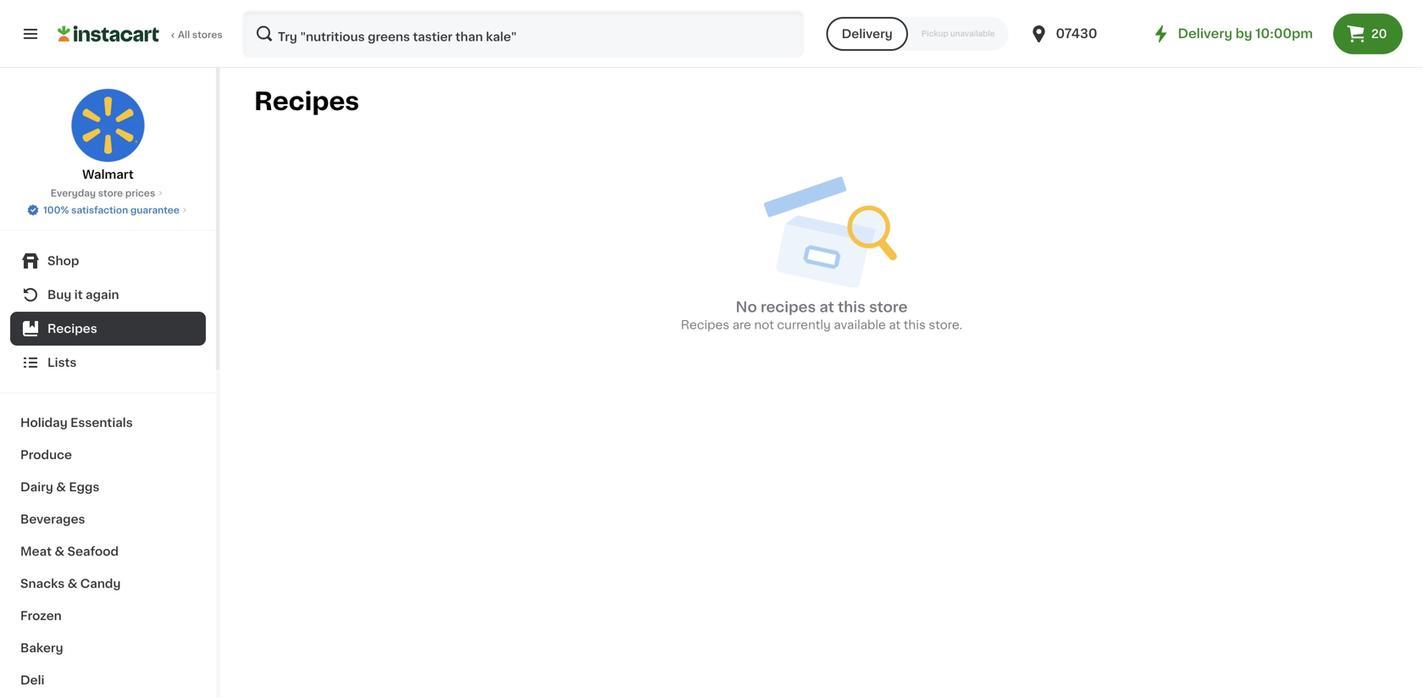 Task type: describe. For each thing, give the bounding box(es) containing it.
seafood
[[67, 546, 119, 558]]

available
[[834, 319, 886, 331]]

100% satisfaction guarantee button
[[26, 200, 190, 217]]

07430
[[1056, 28, 1098, 40]]

deli
[[20, 675, 44, 686]]

stores
[[192, 30, 223, 39]]

dairy & eggs link
[[10, 471, 206, 503]]

store inside "no recipes at this store recipes are not currently available at this store."
[[869, 300, 908, 315]]

recipes link
[[10, 312, 206, 346]]

buy
[[47, 289, 72, 301]]

0 horizontal spatial at
[[820, 300, 835, 315]]

all stores link
[[58, 10, 224, 58]]

snacks
[[20, 578, 65, 590]]

again
[[86, 289, 119, 301]]

delivery button
[[827, 17, 908, 51]]

frozen
[[20, 610, 62, 622]]

delivery by 10:00pm link
[[1151, 24, 1314, 44]]

prices
[[125, 189, 155, 198]]

everyday store prices
[[51, 189, 155, 198]]

meat & seafood link
[[10, 536, 206, 568]]

snacks & candy link
[[10, 568, 206, 600]]

beverages
[[20, 514, 85, 525]]

& for dairy
[[56, 481, 66, 493]]

100%
[[43, 206, 69, 215]]

100% satisfaction guarantee
[[43, 206, 180, 215]]

satisfaction
[[71, 206, 128, 215]]

holiday essentials
[[20, 417, 133, 429]]

shop link
[[10, 244, 206, 278]]

recipes inside "no recipes at this store recipes are not currently available at this store."
[[681, 319, 730, 331]]

no recipes at this store recipes are not currently available at this store.
[[681, 300, 963, 331]]

not
[[755, 319, 774, 331]]

1 horizontal spatial at
[[889, 319, 901, 331]]

holiday
[[20, 417, 68, 429]]

all
[[178, 30, 190, 39]]

produce link
[[10, 439, 206, 471]]

frozen link
[[10, 600, 206, 632]]

snacks & candy
[[20, 578, 121, 590]]

1 horizontal spatial recipes
[[254, 89, 360, 114]]

0 vertical spatial store
[[98, 189, 123, 198]]

shop
[[47, 255, 79, 267]]

walmart link
[[71, 88, 145, 183]]

1 vertical spatial this
[[904, 319, 926, 331]]

& for meat
[[55, 546, 65, 558]]



Task type: locate. For each thing, give the bounding box(es) containing it.
everyday
[[51, 189, 96, 198]]

no
[[736, 300, 757, 315]]

1 vertical spatial at
[[889, 319, 901, 331]]

2 horizontal spatial recipes
[[681, 319, 730, 331]]

store
[[98, 189, 123, 198], [869, 300, 908, 315]]

1 horizontal spatial store
[[869, 300, 908, 315]]

& left the eggs
[[56, 481, 66, 493]]

at right available
[[889, 319, 901, 331]]

1 horizontal spatial delivery
[[1178, 28, 1233, 40]]

1 vertical spatial store
[[869, 300, 908, 315]]

everyday store prices link
[[51, 186, 165, 200]]

0 horizontal spatial store
[[98, 189, 123, 198]]

lists link
[[10, 346, 206, 380]]

currently
[[778, 319, 831, 331]]

by
[[1236, 28, 1253, 40]]

this left the store.
[[904, 319, 926, 331]]

recipes
[[761, 300, 816, 315]]

dairy & eggs
[[20, 481, 100, 493]]

instacart logo image
[[58, 24, 159, 44]]

1 vertical spatial &
[[55, 546, 65, 558]]

beverages link
[[10, 503, 206, 536]]

& right the meat at the bottom
[[55, 546, 65, 558]]

delivery inside button
[[842, 28, 893, 40]]

this up available
[[838, 300, 866, 315]]

guarantee
[[130, 206, 180, 215]]

0 vertical spatial at
[[820, 300, 835, 315]]

buy it again
[[47, 289, 119, 301]]

2 vertical spatial &
[[68, 578, 77, 590]]

20 button
[[1334, 14, 1403, 54]]

are
[[733, 319, 752, 331]]

store up 100% satisfaction guarantee button
[[98, 189, 123, 198]]

at up currently
[[820, 300, 835, 315]]

produce
[[20, 449, 72, 461]]

store up available
[[869, 300, 908, 315]]

0 vertical spatial &
[[56, 481, 66, 493]]

delivery for delivery by 10:00pm
[[1178, 28, 1233, 40]]

deli link
[[10, 664, 206, 697]]

walmart
[[82, 169, 134, 181]]

at
[[820, 300, 835, 315], [889, 319, 901, 331]]

Search field
[[244, 12, 803, 56]]

20
[[1372, 28, 1388, 40]]

delivery by 10:00pm
[[1178, 28, 1314, 40]]

1 horizontal spatial this
[[904, 319, 926, 331]]

0 horizontal spatial recipes
[[47, 323, 97, 335]]

it
[[74, 289, 83, 301]]

essentials
[[70, 417, 133, 429]]

dairy
[[20, 481, 53, 493]]

service type group
[[827, 17, 1009, 51]]

delivery
[[1178, 28, 1233, 40], [842, 28, 893, 40]]

0 horizontal spatial this
[[838, 300, 866, 315]]

0 horizontal spatial delivery
[[842, 28, 893, 40]]

meat
[[20, 546, 52, 558]]

buy it again link
[[10, 278, 206, 312]]

meat & seafood
[[20, 546, 119, 558]]

bakery link
[[10, 632, 206, 664]]

holiday essentials link
[[10, 407, 206, 439]]

None search field
[[242, 10, 805, 58]]

& left "candy"
[[68, 578, 77, 590]]

candy
[[80, 578, 121, 590]]

delivery for delivery
[[842, 28, 893, 40]]

eggs
[[69, 481, 100, 493]]

10:00pm
[[1256, 28, 1314, 40]]

all stores
[[178, 30, 223, 39]]

& for snacks
[[68, 578, 77, 590]]

07430 button
[[1029, 10, 1131, 58]]

bakery
[[20, 642, 63, 654]]

&
[[56, 481, 66, 493], [55, 546, 65, 558], [68, 578, 77, 590]]

walmart logo image
[[71, 88, 145, 163]]

lists
[[47, 357, 77, 369]]

this
[[838, 300, 866, 315], [904, 319, 926, 331]]

store.
[[929, 319, 963, 331]]

0 vertical spatial this
[[838, 300, 866, 315]]

recipes
[[254, 89, 360, 114], [681, 319, 730, 331], [47, 323, 97, 335]]



Task type: vqa. For each thing, say whether or not it's contained in the screenshot.
topmost Goods
no



